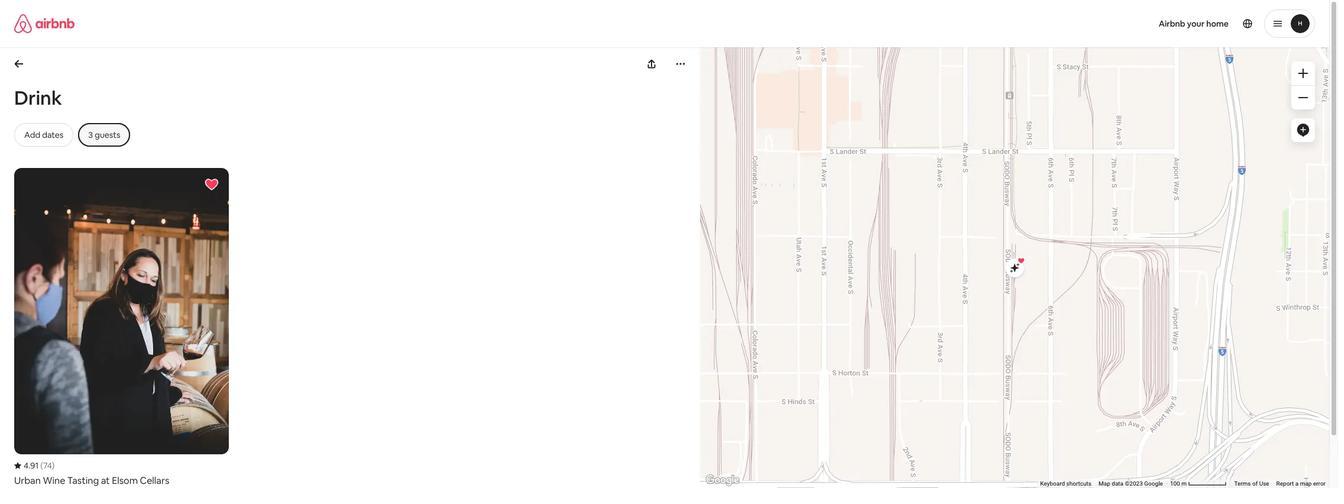 Task type: vqa. For each thing, say whether or not it's contained in the screenshot.
the rightmost AND
no



Task type: locate. For each thing, give the bounding box(es) containing it.
map
[[1301, 480, 1312, 487]]

zoom out image
[[1299, 93, 1308, 102]]

use
[[1260, 480, 1270, 487]]

m
[[1182, 480, 1187, 487]]

100 m button
[[1167, 480, 1231, 488]]

guests
[[95, 130, 120, 140]]

google image
[[703, 473, 742, 488]]

100
[[1171, 480, 1181, 487]]

home
[[1207, 18, 1229, 29]]

unsave this experience image
[[204, 177, 219, 192]]

©2023
[[1125, 480, 1143, 487]]

report
[[1277, 480, 1294, 487]]

(
[[40, 460, 43, 471]]

add dates button
[[14, 123, 74, 147]]

shortcuts
[[1067, 480, 1092, 487]]

profile element
[[679, 0, 1316, 47]]

3 guests button
[[78, 123, 130, 147]]

airbnb your home
[[1159, 18, 1229, 29]]

3
[[88, 130, 93, 140]]

airbnb
[[1159, 18, 1186, 29]]

74
[[43, 460, 52, 471]]

3 guests
[[88, 130, 120, 140]]

your
[[1188, 18, 1205, 29]]

keyboard
[[1041, 480, 1065, 487]]

add
[[24, 130, 40, 140]]

google
[[1145, 480, 1163, 487]]

report a map error link
[[1277, 480, 1326, 487]]



Task type: describe. For each thing, give the bounding box(es) containing it.
terms
[[1235, 480, 1251, 487]]

terms of use link
[[1235, 480, 1270, 487]]

map data ©2023 google
[[1099, 480, 1163, 487]]

add dates
[[24, 130, 63, 140]]

rating 4.91 out of 5; 74 reviews image
[[14, 460, 55, 471]]

100 m
[[1171, 480, 1189, 487]]

keyboard shortcuts
[[1041, 480, 1092, 487]]

4.91
[[24, 460, 39, 471]]

terms of use
[[1235, 480, 1270, 487]]

urban wine tasting at elsom cellars group
[[14, 168, 229, 488]]

google map
including 0 saved stays. region
[[561, 0, 1339, 488]]

map
[[1099, 480, 1111, 487]]

add a place to the map image
[[1297, 123, 1311, 137]]

of
[[1253, 480, 1258, 487]]

airbnb your home link
[[1152, 11, 1236, 36]]

dates
[[42, 130, 63, 140]]

keyboard shortcuts button
[[1041, 480, 1092, 488]]

error
[[1314, 480, 1326, 487]]

a
[[1296, 480, 1299, 487]]

drink
[[14, 86, 62, 110]]

zoom in image
[[1299, 69, 1308, 78]]

4.91 ( 74 )
[[24, 460, 55, 471]]

report a map error
[[1277, 480, 1326, 487]]

)
[[52, 460, 55, 471]]

data
[[1112, 480, 1124, 487]]



